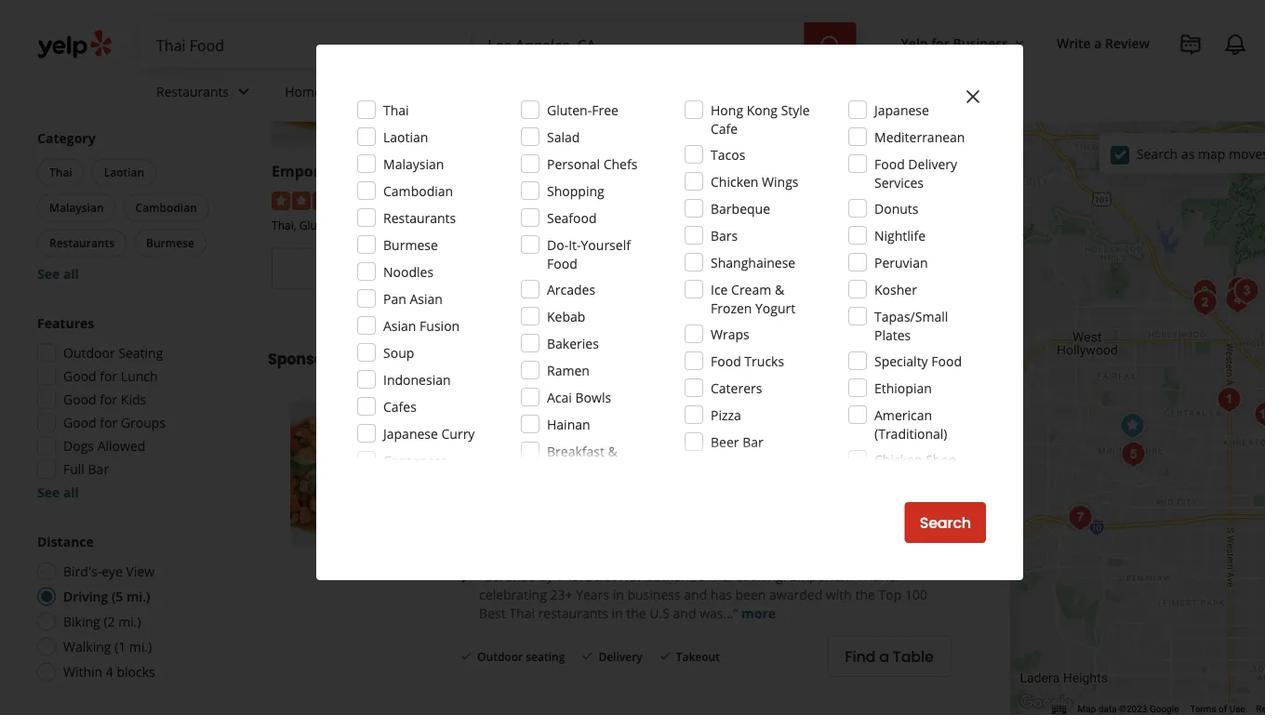 Task type: vqa. For each thing, say whether or not it's contained in the screenshot.
familiar
no



Task type: describe. For each thing, give the bounding box(es) containing it.
terms
[[1191, 704, 1217, 715]]

ramen
[[547, 362, 590, 379]]

see all button for features
[[37, 484, 79, 502]]

palms thai restaurant image
[[1187, 274, 1224, 311]]

website
[[847, 258, 906, 279]]

bar for beer bar
[[743, 433, 764, 451]]

16 info v2 image
[[410, 352, 425, 367]]

16 checkmark v2 image
[[459, 649, 474, 664]]

1 vertical spatial in
[[612, 605, 623, 622]]

4
[[106, 664, 113, 681]]

all for features
[[63, 484, 79, 502]]

bar for full bar
[[88, 461, 109, 478]]

do-it-yourself food
[[547, 236, 631, 272]]

2 24 chevron down v2 image from the left
[[516, 80, 538, 103]]

google
[[1150, 704, 1180, 715]]

indonesian
[[383, 371, 451, 389]]

open for thai touch restaurant
[[798, 289, 833, 307]]

1 now from the left
[[389, 258, 421, 279]]

food delivery services
[[875, 155, 958, 191]]

full bar
[[63, 461, 109, 478]]

delivery inside food delivery services
[[909, 155, 958, 173]]

until for thaibento
[[595, 289, 623, 307]]

pan
[[383, 290, 407, 308]]

style
[[782, 101, 810, 119]]

2 order from the left
[[581, 258, 623, 279]]

(36
[[639, 190, 657, 208]]

find a table link
[[828, 637, 952, 678]]

0 vertical spatial in
[[613, 586, 624, 604]]

4.0 link
[[567, 430, 585, 450]]

1 order now from the left
[[344, 258, 421, 279]]

services inside the business categories element
[[325, 82, 375, 100]]

& inside breakfast & brunch
[[608, 443, 618, 460]]

keyboard shortcuts image
[[1052, 706, 1067, 715]]

laotian inside button
[[104, 165, 144, 180]]

peruvian
[[875, 254, 929, 271]]

chicken for chicken wings
[[711, 173, 759, 190]]

hoy-ka thai restaurant image
[[1187, 285, 1224, 322]]

0 horizontal spatial (3.7k
[[402, 190, 431, 208]]

find
[[846, 647, 876, 668]]

search as map moves
[[1137, 145, 1266, 163]]

more
[[742, 605, 776, 622]]

sponsored
[[268, 349, 349, 370]]

more link
[[742, 605, 776, 622]]

noodles inside search dialog
[[383, 263, 434, 281]]

donuts
[[875, 200, 919, 217]]

caterers
[[711, 379, 763, 397]]

shop
[[926, 451, 957, 469]]

it-
[[569, 236, 581, 254]]

hong kong style cafe
[[711, 101, 810, 137]]

good for good for lunch
[[63, 368, 97, 385]]

restaurants button
[[37, 229, 127, 257]]

all for category
[[63, 265, 79, 283]]

food down wraps
[[711, 352, 742, 370]]

tapas/small plates
[[875, 308, 949, 344]]

asian fusion
[[383, 317, 460, 335]]

open until 12:30 am
[[557, 289, 683, 307]]

home services
[[285, 82, 375, 100]]

1 until from the left
[[359, 289, 386, 307]]

see all for features
[[37, 484, 79, 502]]

allowed
[[97, 437, 146, 455]]

ruen pair image
[[1222, 271, 1259, 308]]

gluten-free link
[[558, 460, 631, 479]]

0 horizontal spatial emporium thai link
[[272, 161, 385, 181]]

order now link for emporium thai
[[272, 248, 494, 289]]

16 speech v2 image
[[459, 570, 474, 585]]

personal chefs
[[547, 155, 638, 173]]

group containing category
[[34, 129, 231, 283]]

results
[[352, 349, 406, 370]]

until 11:00 pm
[[359, 289, 445, 307]]

(traditional)
[[875, 425, 948, 443]]

restaurants for restaurants link
[[156, 82, 229, 100]]

within 4 blocks
[[63, 664, 155, 681]]

0 horizontal spatial 4 star rating image
[[272, 192, 372, 210]]

features
[[37, 315, 94, 332]]

good for good for dinner
[[63, 56, 97, 74]]

spicy sugar thai - midcity image
[[1115, 437, 1153, 474]]

arcades
[[547, 281, 596, 298]]

projects image
[[1180, 34, 1203, 56]]

2 now from the left
[[627, 258, 659, 279]]

see all for category
[[37, 265, 79, 283]]

free,
[[338, 218, 364, 233]]

gluten- inside gluten-free button
[[562, 461, 603, 477]]

tacos
[[711, 146, 746, 163]]

cambodian button
[[123, 194, 209, 222]]

for for business
[[932, 34, 950, 52]]

1 vertical spatial asian
[[383, 317, 417, 335]]

food trucks
[[711, 352, 785, 370]]

bird's-
[[63, 563, 102, 581]]

4.7 star rating image
[[509, 192, 609, 210]]

yelp
[[902, 34, 929, 52]]

thai link
[[519, 460, 551, 479]]

restaurant
[[831, 161, 914, 181]]

for for dinner
[[100, 56, 118, 74]]

chicken shop
[[875, 451, 957, 469]]

restaurants link
[[141, 67, 270, 121]]

specialty
[[875, 352, 929, 370]]

until for thai touch restaurant
[[836, 289, 864, 307]]

1 vertical spatial (3.7k
[[589, 431, 618, 449]]

seafood
[[547, 209, 597, 227]]

0 horizontal spatial the
[[627, 605, 647, 622]]

cantonese
[[383, 452, 448, 470]]

outdoor for outdoor seating
[[63, 344, 115, 362]]

burmese inside search dialog
[[383, 236, 438, 254]]

1 horizontal spatial emporium thai link
[[459, 401, 600, 426]]

write a review
[[1057, 34, 1150, 52]]

previous image
[[298, 463, 320, 485]]

driving (5 mi.)
[[63, 588, 150, 606]]

emporium inside "certified by thai select for authentic thai cooking. emporium thai is celebrating 23+ years in business and has been awarded with the top 100 best thai restaurants in the u.s and was…"
[[790, 568, 854, 585]]

0 vertical spatial takeout
[[105, 33, 154, 50]]

group containing features
[[32, 314, 231, 502]]

thai,
[[272, 218, 297, 233]]

1 vertical spatial thai button
[[519, 460, 551, 479]]

kids
[[121, 391, 146, 409]]

select
[[586, 568, 622, 585]]

bird's-eye view
[[63, 563, 155, 581]]

review
[[1106, 34, 1150, 52]]

open until 9:30 pm
[[798, 289, 916, 307]]

gluten-free inside search dialog
[[547, 101, 619, 119]]

mi.) for driving (5 mi.)
[[127, 588, 150, 606]]

sponsored results
[[268, 349, 406, 370]]

bakeries
[[547, 335, 599, 352]]

services inside food delivery services
[[875, 174, 924, 191]]

japanese for japanese
[[875, 101, 930, 119]]

0 vertical spatial the
[[856, 586, 876, 604]]

hae ha heng thai bistro image
[[1211, 382, 1249, 419]]

japanese for japanese curry
[[383, 425, 438, 443]]

emporium thai for left emporium thai link
[[272, 161, 385, 181]]

data
[[1099, 704, 1118, 715]]

user actions element
[[887, 23, 1266, 138]]

dogs allowed
[[63, 437, 146, 455]]

ethiopian
[[875, 379, 933, 397]]

1 horizontal spatial 4 star rating image
[[459, 432, 560, 451]]

salad, soup, thai
[[746, 218, 834, 233]]

laotian inside search dialog
[[383, 128, 429, 146]]

has
[[711, 586, 732, 604]]

driving
[[63, 588, 108, 606]]

farmhouse kitchen thai cuisine image
[[1062, 500, 1100, 537]]

pizza
[[711, 406, 742, 424]]

awarded
[[770, 586, 823, 604]]

map region
[[777, 109, 1266, 716]]

0 horizontal spatial delivery
[[599, 649, 643, 665]]

business
[[954, 34, 1009, 52]]

do-
[[547, 236, 569, 254]]

years
[[576, 586, 610, 604]]

0 vertical spatial asian
[[410, 290, 443, 308]]

good for good for groups
[[63, 414, 97, 432]]

(600
[[876, 190, 902, 208]]

16 checkmark v2 image for delivery
[[580, 649, 595, 664]]

cafes
[[383, 398, 417, 416]]

chicken for chicken shop
[[875, 451, 923, 469]]

breakfast
[[547, 443, 605, 460]]

1 vertical spatial and
[[673, 605, 697, 622]]

distance
[[37, 533, 94, 551]]

11:00
[[389, 289, 422, 307]]

gluten-free button
[[558, 460, 631, 479]]

1 vertical spatial emporium
[[459, 401, 556, 426]]

search for search as map moves
[[1137, 145, 1179, 163]]

walking
[[63, 639, 111, 656]]



Task type: locate. For each thing, give the bounding box(es) containing it.
16 checkmark v2 image right seating
[[580, 649, 595, 664]]

4.0 for 4.0 (3.7k reviews)
[[380, 190, 398, 208]]

restaurants inside the restaurants button
[[49, 235, 115, 251]]

search inside search button
[[920, 513, 972, 534]]

see for category
[[37, 265, 60, 283]]

4.0 for 4.0
[[567, 431, 585, 449]]

emporium up the thai link
[[459, 401, 556, 426]]

mi.) right the (1
[[129, 639, 152, 656]]

gluten- inside search dialog
[[547, 101, 592, 119]]

1 see all from the top
[[37, 265, 79, 283]]

0 vertical spatial outdoor
[[63, 344, 115, 362]]

1 vertical spatial search
[[920, 513, 972, 534]]

& inside ice cream & frozen yogurt
[[775, 281, 785, 298]]

mi.) for walking (1 mi.)
[[129, 639, 152, 656]]

good down good for lunch
[[63, 391, 97, 409]]

1 horizontal spatial the
[[856, 586, 876, 604]]

services up "donuts"
[[875, 174, 924, 191]]

plates
[[875, 326, 911, 344]]

laotian button
[[92, 159, 157, 187]]

good for kids
[[63, 391, 146, 409]]

breakfast & brunch
[[547, 443, 618, 479]]

1 horizontal spatial 4.0
[[567, 431, 585, 449]]

yogurt
[[756, 299, 796, 317]]

for
[[932, 34, 950, 52], [100, 56, 118, 74], [100, 368, 118, 385], [100, 391, 118, 409], [100, 414, 118, 432], [626, 568, 643, 585]]

emporium thai up thai, gluten-free, noodles
[[272, 161, 385, 181]]

2 burmese from the left
[[383, 236, 438, 254]]

0 horizontal spatial restaurants
[[49, 235, 115, 251]]

0 horizontal spatial japanese
[[383, 425, 438, 443]]

shopping
[[547, 182, 605, 200]]

pa ord noodle image
[[1220, 282, 1257, 319]]

0 vertical spatial see all
[[37, 265, 79, 283]]

1 vertical spatial laotian
[[104, 165, 144, 180]]

delivery down restaurants
[[599, 649, 643, 665]]

authentic
[[646, 568, 704, 585]]

0 vertical spatial chicken
[[711, 173, 759, 190]]

see up distance
[[37, 484, 60, 502]]

0 vertical spatial restaurants
[[156, 82, 229, 100]]

good for good for kids
[[63, 391, 97, 409]]

for for lunch
[[100, 368, 118, 385]]

100
[[906, 586, 928, 604]]

business categories element
[[141, 67, 1266, 121]]

4 star rating image
[[272, 192, 372, 210], [459, 432, 560, 451]]

food up (600
[[875, 155, 905, 173]]

restaurants down dinner
[[156, 82, 229, 100]]

japanese up mediterranean
[[875, 101, 930, 119]]

acai bowls
[[547, 389, 612, 406]]

0 horizontal spatial cambodian
[[135, 200, 197, 215]]

thai button
[[37, 159, 84, 187], [519, 460, 551, 479]]

now up 12:30
[[627, 258, 659, 279]]

search image
[[820, 35, 842, 57]]

japanese up cantonese
[[383, 425, 438, 443]]

for inside button
[[932, 34, 950, 52]]

search dialog
[[0, 0, 1266, 716]]

asian up soup at the left of the page
[[383, 317, 417, 335]]

(3.7k right 4.0 link
[[589, 431, 618, 449]]

pm up fusion
[[426, 289, 445, 307]]

1 order from the left
[[344, 258, 386, 279]]

mi.) for biking (2 mi.)
[[118, 613, 141, 631]]

for for groups
[[100, 414, 118, 432]]

write
[[1057, 34, 1092, 52]]

now
[[389, 258, 421, 279], [627, 258, 659, 279]]

gluten- right thai,
[[300, 218, 338, 233]]

her thai image
[[1114, 408, 1152, 445]]

google image
[[1016, 692, 1078, 716]]

see all down full
[[37, 484, 79, 502]]

restaurants down malaysian button
[[49, 235, 115, 251]]

yourself
[[581, 236, 631, 254]]

ice
[[711, 281, 728, 298]]

search down shop
[[920, 513, 972, 534]]

search for search
[[920, 513, 972, 534]]

a right "write"
[[1095, 34, 1103, 52]]

(3.7k up thai, gluten-free, noodles
[[402, 190, 431, 208]]

1 all from the top
[[63, 265, 79, 283]]

2 order now from the left
[[581, 258, 659, 279]]

0 vertical spatial delivery
[[909, 155, 958, 173]]

was…"
[[700, 605, 738, 622]]

a for find
[[880, 647, 890, 668]]

am
[[663, 289, 683, 307]]

0 horizontal spatial open
[[557, 289, 592, 307]]

emporium thai link
[[272, 161, 385, 181], [459, 401, 600, 426]]

(3.7k reviews) link
[[589, 430, 672, 450]]

24 chevron down v2 image left home
[[233, 80, 255, 103]]

food inside food delivery services
[[875, 155, 905, 173]]

2 see all from the top
[[37, 484, 79, 502]]

(1
[[115, 639, 126, 656]]

"certified
[[479, 568, 536, 585]]

see all button down the restaurants button
[[37, 265, 79, 283]]

0 horizontal spatial takeout
[[105, 33, 154, 50]]

open right yogurt at the right top
[[798, 289, 833, 307]]

see all down the restaurants button
[[37, 265, 79, 283]]

emporium thai link up 4.0 link
[[459, 401, 600, 426]]

and right u.s
[[673, 605, 697, 622]]

for down good for kids
[[100, 414, 118, 432]]

good down offers
[[63, 56, 97, 74]]

1 vertical spatial mi.)
[[118, 613, 141, 631]]

group
[[34, 129, 231, 283], [32, 314, 231, 502]]

1 horizontal spatial delivery
[[909, 155, 958, 173]]

1 horizontal spatial takeout
[[676, 649, 720, 665]]

2 vertical spatial emporium
[[790, 568, 854, 585]]

hong
[[711, 101, 744, 119]]

2 pm from the left
[[896, 289, 916, 307]]

mi.) right (2
[[118, 613, 141, 631]]

burmese down cambodian button
[[146, 235, 194, 251]]

1 horizontal spatial view
[[808, 258, 843, 279]]

(5
[[112, 588, 123, 606]]

1 horizontal spatial emporium
[[459, 401, 556, 426]]

of
[[1219, 704, 1228, 715]]

with
[[826, 586, 853, 604]]

see all button down full
[[37, 484, 79, 502]]

24 chevron down v2 image
[[233, 80, 255, 103], [516, 80, 538, 103]]

seating
[[118, 344, 163, 362]]

laotian up cambodian button
[[104, 165, 144, 180]]

1 horizontal spatial (3.7k
[[589, 431, 618, 449]]

1 see all button from the top
[[37, 265, 79, 283]]

gluten-free up salad
[[547, 101, 619, 119]]

2 vertical spatial mi.)
[[129, 639, 152, 656]]

2 vertical spatial restaurants
[[49, 235, 115, 251]]

4.1 star rating image
[[746, 192, 846, 210]]

kosher
[[875, 281, 918, 298]]

biking
[[63, 613, 100, 631]]

best
[[479, 605, 506, 622]]

23+
[[551, 586, 573, 604]]

search button
[[905, 503, 987, 544]]

1 vertical spatial chicken
[[875, 451, 923, 469]]

option group containing distance
[[32, 533, 231, 687]]

emporium up thai,
[[272, 161, 349, 181]]

0 vertical spatial view
[[808, 258, 843, 279]]

0 vertical spatial and
[[684, 586, 708, 604]]

1 see from the top
[[37, 265, 60, 283]]

my thai kitchen image
[[1249, 397, 1266, 434]]

order now link for thaibento
[[509, 248, 731, 289]]

2 horizontal spatial restaurants
[[383, 209, 456, 227]]

4 good from the top
[[63, 414, 97, 432]]

chicken up barbeque
[[711, 173, 759, 190]]

1 horizontal spatial malaysian
[[383, 155, 444, 173]]

1 horizontal spatial services
[[875, 174, 924, 191]]

chicken down '(traditional)'
[[875, 451, 923, 469]]

1 vertical spatial emporium thai
[[459, 401, 600, 426]]

restaurants inside search dialog
[[383, 209, 456, 227]]

order now down yourself
[[581, 258, 659, 279]]

soup
[[383, 344, 415, 362]]

malaysian button
[[37, 194, 116, 222]]

cambodian up thai, gluten-free, noodles
[[383, 182, 453, 200]]

chefs
[[604, 155, 638, 173]]

view website link
[[746, 248, 968, 289]]

4.0 up thai, gluten-free, noodles
[[380, 190, 398, 208]]

see for features
[[37, 484, 60, 502]]

view
[[808, 258, 843, 279], [126, 563, 155, 581]]

1 vertical spatial view
[[126, 563, 155, 581]]

until left "9:30"
[[836, 289, 864, 307]]

the left u.s
[[627, 605, 647, 622]]

mi.) right (5
[[127, 588, 150, 606]]

pan asian
[[383, 290, 443, 308]]

option group
[[32, 533, 231, 687]]

soup,
[[780, 218, 809, 233]]

bar down dogs allowed
[[88, 461, 109, 478]]

bars
[[711, 227, 738, 244]]

re
[[1257, 704, 1266, 715]]

thai touch restaurant
[[746, 161, 914, 181]]

laotian
[[383, 128, 429, 146], [104, 165, 144, 180]]

1 horizontal spatial a
[[1095, 34, 1103, 52]]

1 horizontal spatial 24 chevron down v2 image
[[516, 80, 538, 103]]

noodles right free,
[[366, 218, 410, 233]]

gluten-free down the breakfast
[[562, 461, 628, 477]]

0 horizontal spatial order now link
[[272, 248, 494, 289]]

0 horizontal spatial thai button
[[37, 159, 84, 187]]

malaysian inside search dialog
[[383, 155, 444, 173]]

1 horizontal spatial &
[[775, 281, 785, 298]]

1 horizontal spatial restaurants
[[156, 82, 229, 100]]

1 order now link from the left
[[272, 248, 494, 289]]

1 horizontal spatial outdoor
[[478, 649, 523, 665]]

cambodian inside cambodian button
[[135, 200, 197, 215]]

0 horizontal spatial 16 checkmark v2 image
[[580, 649, 595, 664]]

1 vertical spatial the
[[627, 605, 647, 622]]

terms of use link
[[1191, 704, 1246, 715]]

pm up tapas/small
[[896, 289, 916, 307]]

thai touch restaurant link
[[746, 161, 914, 181]]

outdoor up good for lunch
[[63, 344, 115, 362]]

0 vertical spatial thai button
[[37, 159, 84, 187]]

see all button for category
[[37, 265, 79, 283]]

thai, gluten-free, noodles
[[272, 218, 410, 233]]

1 vertical spatial takeout
[[676, 649, 720, 665]]

reviews) inside (3.7k reviews) link
[[622, 431, 672, 449]]

for for kids
[[100, 391, 118, 409]]

0 horizontal spatial &
[[608, 443, 618, 460]]

for down good for lunch
[[100, 391, 118, 409]]

bar inside search dialog
[[743, 433, 764, 451]]

0 vertical spatial gluten-
[[547, 101, 592, 119]]

0 vertical spatial emporium
[[272, 161, 349, 181]]

(36 reviews)
[[639, 190, 711, 208]]

order down yourself
[[581, 258, 623, 279]]

top
[[879, 586, 902, 604]]

a right find
[[880, 647, 890, 668]]

(3.7k reviews)
[[589, 431, 672, 449]]

0 horizontal spatial burmese
[[146, 235, 194, 251]]

thaibento link
[[509, 161, 585, 181]]

1 vertical spatial free
[[603, 461, 628, 477]]

12:30
[[626, 289, 659, 307]]

and left 'has'
[[684, 586, 708, 604]]

0 horizontal spatial emporium
[[272, 161, 349, 181]]

1 vertical spatial services
[[875, 174, 924, 191]]

©2023
[[1120, 704, 1148, 715]]

until left 12:30
[[595, 289, 623, 307]]

1 horizontal spatial thai button
[[519, 460, 551, 479]]

now up 11:00
[[389, 258, 421, 279]]

order now up pan
[[344, 258, 421, 279]]

1 horizontal spatial emporium thai
[[459, 401, 600, 426]]

malaysian inside button
[[49, 200, 104, 215]]

16 checkmark v2 image for takeout
[[658, 649, 673, 664]]

1 vertical spatial delivery
[[599, 649, 643, 665]]

sanamluang cafe hollywood image
[[1229, 273, 1266, 310]]

1 horizontal spatial cambodian
[[383, 182, 453, 200]]

gluten-free inside button
[[562, 461, 628, 477]]

3 until from the left
[[836, 289, 864, 307]]

until left 11:00
[[359, 289, 386, 307]]

order up pan
[[344, 258, 386, 279]]

2 vertical spatial gluten-
[[562, 461, 603, 477]]

1 open from the left
[[557, 289, 592, 307]]

0 vertical spatial free
[[592, 101, 619, 119]]

1 16 checkmark v2 image from the left
[[580, 649, 595, 664]]

for inside "certified by thai select for authentic thai cooking. emporium thai is celebrating 23+ years in business and has been awarded with the top 100 best thai restaurants in the u.s and was…"
[[626, 568, 643, 585]]

2 horizontal spatial emporium
[[790, 568, 854, 585]]

open up kebab on the left top of page
[[557, 289, 592, 307]]

2 good from the top
[[63, 368, 97, 385]]

1 vertical spatial cambodian
[[135, 200, 197, 215]]

notifications image
[[1225, 34, 1247, 56]]

malaysian up 4.0 (3.7k reviews)
[[383, 155, 444, 173]]

moves
[[1230, 145, 1266, 163]]

takeout down was…"
[[676, 649, 720, 665]]

1 vertical spatial &
[[608, 443, 618, 460]]

cafe
[[711, 120, 738, 137]]

1 pm from the left
[[426, 289, 445, 307]]

order now link
[[272, 248, 494, 289], [509, 248, 731, 289]]

2 see from the top
[[37, 484, 60, 502]]

0 horizontal spatial bar
[[88, 461, 109, 478]]

16 checkmark v2 image down u.s
[[658, 649, 673, 664]]

emporium thai
[[272, 161, 385, 181], [459, 401, 600, 426]]

2 open from the left
[[798, 289, 833, 307]]

4.0
[[380, 190, 398, 208], [567, 431, 585, 449]]

eye
[[102, 563, 123, 581]]

0 vertical spatial noodles
[[366, 218, 410, 233]]

1 burmese from the left
[[146, 235, 194, 251]]

the left 'top'
[[856, 586, 876, 604]]

dogs
[[63, 437, 94, 455]]

free inside search dialog
[[592, 101, 619, 119]]

is
[[887, 568, 896, 585]]

restaurants inside restaurants link
[[156, 82, 229, 100]]

1 vertical spatial gluten-
[[300, 218, 338, 233]]

2 all from the top
[[63, 484, 79, 502]]

re link
[[1257, 704, 1266, 715]]

1 horizontal spatial japanese
[[875, 101, 930, 119]]

seating
[[526, 649, 565, 665]]

food down the do-
[[547, 255, 578, 272]]

0 horizontal spatial now
[[389, 258, 421, 279]]

reservations
[[63, 9, 141, 27]]

2 order now link from the left
[[509, 248, 731, 289]]

0 horizontal spatial search
[[920, 513, 972, 534]]

salad
[[547, 128, 580, 146]]

and
[[684, 586, 708, 604], [673, 605, 697, 622]]

cambodian inside search dialog
[[383, 182, 453, 200]]

specialty food
[[875, 352, 962, 370]]

delivery down mediterranean
[[909, 155, 958, 173]]

gluten- down the breakfast
[[562, 461, 603, 477]]

restaurants down 4.0 (3.7k reviews)
[[383, 209, 456, 227]]

1 horizontal spatial bar
[[743, 433, 764, 451]]

outdoor for outdoor seating
[[478, 649, 523, 665]]

thai inside search dialog
[[383, 101, 409, 119]]

services right home
[[325, 82, 375, 100]]

food inside do-it-yourself food
[[547, 255, 578, 272]]

1 horizontal spatial order now
[[581, 258, 659, 279]]

1 vertical spatial japanese
[[383, 425, 438, 443]]

for up good for kids
[[100, 368, 118, 385]]

good up good for kids
[[63, 368, 97, 385]]

1 24 chevron down v2 image from the left
[[233, 80, 255, 103]]

free up personal chefs
[[592, 101, 619, 119]]

1 vertical spatial see
[[37, 484, 60, 502]]

2 16 checkmark v2 image from the left
[[658, 649, 673, 664]]

brunch
[[547, 461, 591, 479]]

outdoor right 16 checkmark v2 icon
[[478, 649, 523, 665]]

emporium thai image
[[290, 401, 437, 547]]

4 star rating image up thai, gluten-free, noodles
[[272, 192, 372, 210]]

2 until from the left
[[595, 289, 623, 307]]

for down offers takeout
[[100, 56, 118, 74]]

1 vertical spatial see all
[[37, 484, 79, 502]]

takeout up dinner
[[105, 33, 154, 50]]

view right eye
[[126, 563, 155, 581]]

0 vertical spatial see
[[37, 265, 60, 283]]

1 vertical spatial restaurants
[[383, 209, 456, 227]]

2 see all button from the top
[[37, 484, 79, 502]]

for up the business
[[626, 568, 643, 585]]

order now link up open until 12:30 am
[[509, 248, 731, 289]]

open for thaibento
[[557, 289, 592, 307]]

burmese inside button
[[146, 235, 194, 251]]

see down the restaurants button
[[37, 265, 60, 283]]

business
[[628, 586, 681, 604]]

1 vertical spatial all
[[63, 484, 79, 502]]

24 chevron down v2 image inside restaurants link
[[233, 80, 255, 103]]

0 vertical spatial &
[[775, 281, 785, 298]]

noodles up 11:00
[[383, 263, 434, 281]]

1 vertical spatial gluten-free
[[562, 461, 628, 477]]

3 good from the top
[[63, 391, 97, 409]]

1 good from the top
[[63, 56, 97, 74]]

0 vertical spatial emporium thai
[[272, 161, 385, 181]]

all down the restaurants button
[[63, 265, 79, 283]]

1 horizontal spatial chicken
[[875, 451, 923, 469]]

1 horizontal spatial pm
[[896, 289, 916, 307]]

1 vertical spatial malaysian
[[49, 200, 104, 215]]

1 vertical spatial 4 star rating image
[[459, 432, 560, 451]]

0 vertical spatial bar
[[743, 433, 764, 451]]

emporium thai up 4.0 link
[[459, 401, 600, 426]]

0 horizontal spatial view
[[126, 563, 155, 581]]

0 vertical spatial laotian
[[383, 128, 429, 146]]

laotian up 4.0 (3.7k reviews)
[[383, 128, 429, 146]]

offers
[[63, 33, 101, 50]]

restaurants for the restaurants button
[[49, 235, 115, 251]]

None search field
[[141, 22, 861, 67]]

bar inside group
[[88, 461, 109, 478]]

0 horizontal spatial a
[[880, 647, 890, 668]]

4.0 up brunch
[[567, 431, 585, 449]]

all down full
[[63, 484, 79, 502]]

been
[[736, 586, 766, 604]]

good for lunch
[[63, 368, 158, 385]]

0 horizontal spatial emporium thai
[[272, 161, 385, 181]]

search left as
[[1137, 145, 1179, 163]]

16 chevron down v2 image
[[1013, 36, 1028, 51]]

malaysian up the restaurants button
[[49, 200, 104, 215]]

personal
[[547, 155, 600, 173]]

yelp for business
[[902, 34, 1009, 52]]

food right specialty
[[932, 352, 962, 370]]

beer
[[711, 433, 740, 451]]

2 horizontal spatial until
[[836, 289, 864, 307]]

emporium thai link up thai, gluten-free, noodles
[[272, 161, 385, 181]]

emporium up with
[[790, 568, 854, 585]]

gluten- up salad
[[547, 101, 592, 119]]

16 checkmark v2 image
[[580, 649, 595, 664], [658, 649, 673, 664]]

view up open until 9:30 pm
[[808, 258, 843, 279]]

24 chevron down v2 image up thaibento link
[[516, 80, 538, 103]]

a
[[1095, 34, 1103, 52], [880, 647, 890, 668]]

for right yelp
[[932, 34, 950, 52]]

mi.)
[[127, 588, 150, 606], [118, 613, 141, 631], [129, 639, 152, 656]]

0 vertical spatial japanese
[[875, 101, 930, 119]]

a for write
[[1095, 34, 1103, 52]]

asian up asian fusion
[[410, 290, 443, 308]]

slideshow element
[[290, 401, 437, 547]]

free down (3.7k reviews)
[[603, 461, 628, 477]]

1 horizontal spatial burmese
[[383, 236, 438, 254]]

reviews)
[[434, 190, 484, 208], [661, 190, 711, 208], [905, 190, 955, 208], [622, 431, 672, 449]]

0 horizontal spatial 4.0
[[380, 190, 398, 208]]

0 vertical spatial mi.)
[[127, 588, 150, 606]]

good up dogs
[[63, 414, 97, 432]]

order now link up pan
[[272, 248, 494, 289]]

close image
[[962, 86, 985, 108]]

cambodian up burmese button
[[135, 200, 197, 215]]

by
[[539, 568, 554, 585]]

free inside button
[[603, 461, 628, 477]]

free
[[592, 101, 619, 119], [603, 461, 628, 477]]

0 horizontal spatial order now
[[344, 258, 421, 279]]

gluten-free
[[547, 101, 619, 119], [562, 461, 628, 477]]

emporium thai for right emporium thai link
[[459, 401, 600, 426]]



